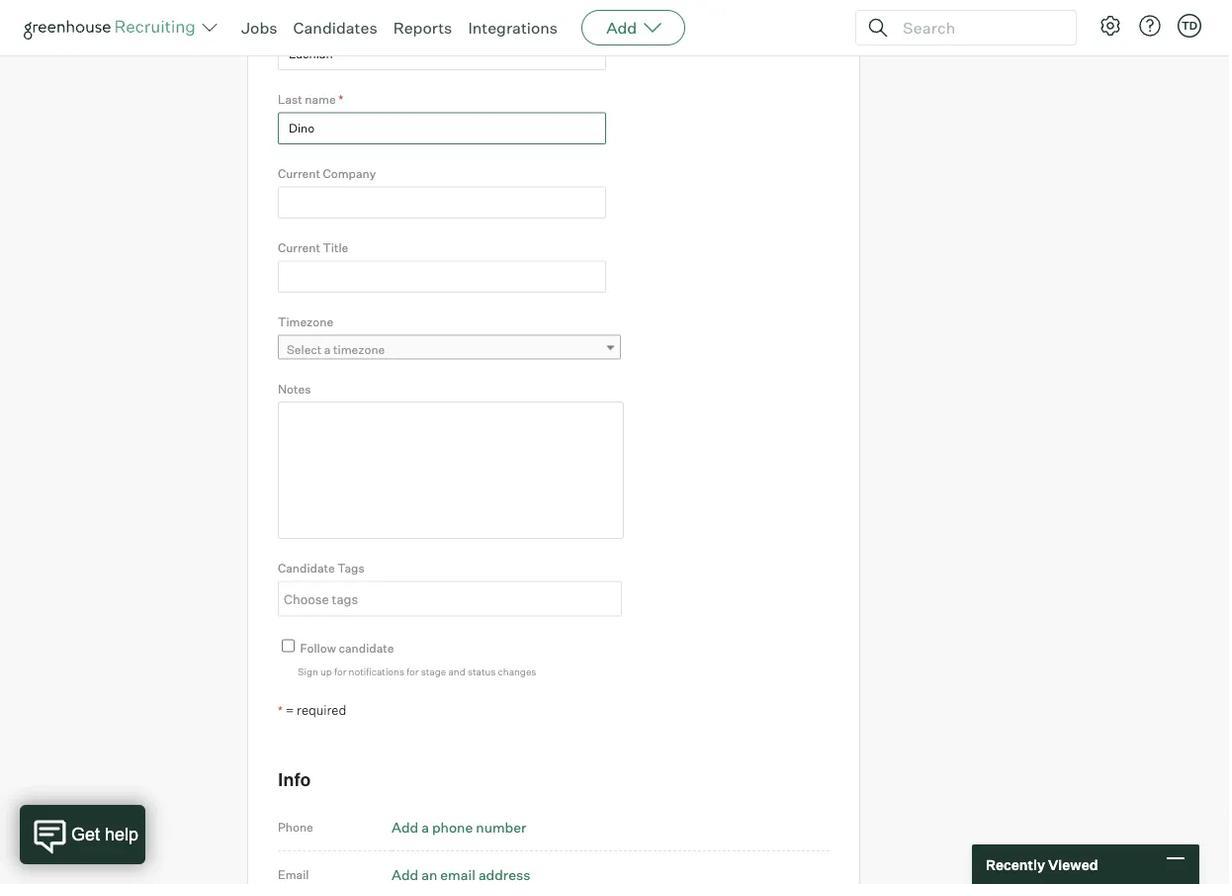 Task type: describe. For each thing, give the bounding box(es) containing it.
email
[[440, 866, 476, 883]]

title
[[323, 240, 348, 255]]

* inside '* = required'
[[278, 703, 283, 718]]

follow candidate
[[300, 640, 394, 655]]

name for first
[[306, 18, 337, 33]]

candidate
[[278, 561, 335, 575]]

sign
[[298, 665, 318, 677]]

up
[[320, 665, 332, 677]]

email
[[278, 867, 309, 882]]

candidates link
[[293, 18, 377, 38]]

candidates
[[293, 18, 377, 38]]

jobs
[[241, 18, 277, 38]]

name for last
[[305, 92, 336, 107]]

timezone
[[278, 314, 333, 329]]

1 for from the left
[[334, 665, 347, 677]]

add for add
[[606, 18, 637, 38]]

reports
[[393, 18, 452, 38]]

phone
[[278, 820, 313, 835]]

jobs link
[[241, 18, 277, 38]]

integrations link
[[468, 18, 558, 38]]

td button
[[1174, 10, 1205, 42]]

add an email address
[[392, 866, 531, 883]]

greenhouse recruiting image
[[24, 16, 202, 40]]

changes
[[498, 665, 536, 677]]

add a phone number link
[[392, 818, 527, 836]]

first name *
[[278, 18, 344, 33]]

td button
[[1178, 14, 1202, 38]]

stage
[[421, 665, 446, 677]]

follow
[[300, 640, 336, 655]]

recently
[[986, 856, 1045, 873]]

integrations
[[468, 18, 558, 38]]

* for first name *
[[339, 18, 344, 33]]

reports link
[[393, 18, 452, 38]]

recently viewed
[[986, 856, 1098, 873]]

=
[[285, 702, 294, 718]]

and
[[448, 665, 465, 677]]

number
[[476, 818, 527, 836]]

info
[[278, 768, 311, 791]]

current for current company
[[278, 166, 320, 181]]

* = required
[[278, 702, 346, 718]]

Notes text field
[[278, 401, 624, 539]]

status
[[468, 665, 496, 677]]

select
[[287, 342, 322, 357]]



Task type: locate. For each thing, give the bounding box(es) containing it.
1 vertical spatial add
[[392, 818, 418, 836]]

candidate
[[339, 640, 394, 655]]

* right first
[[339, 18, 344, 33]]

1 vertical spatial *
[[338, 92, 343, 107]]

current for current title
[[278, 240, 320, 255]]

add inside add popup button
[[606, 18, 637, 38]]

name
[[306, 18, 337, 33], [305, 92, 336, 107]]

a
[[324, 342, 331, 357], [421, 818, 429, 836]]

address
[[479, 866, 531, 883]]

0 horizontal spatial for
[[334, 665, 347, 677]]

0 vertical spatial *
[[339, 18, 344, 33]]

0 vertical spatial a
[[324, 342, 331, 357]]

1 vertical spatial name
[[305, 92, 336, 107]]

a for add
[[421, 818, 429, 836]]

1 vertical spatial a
[[421, 818, 429, 836]]

viewed
[[1048, 856, 1098, 873]]

current company
[[278, 166, 376, 181]]

first
[[278, 18, 303, 33]]

1 current from the top
[[278, 166, 320, 181]]

phone
[[432, 818, 473, 836]]

add for add a phone number
[[392, 818, 418, 836]]

0 vertical spatial current
[[278, 166, 320, 181]]

tags
[[337, 561, 365, 575]]

Follow candidate checkbox
[[282, 639, 295, 652]]

a inside select a timezone link
[[324, 342, 331, 357]]

current left title
[[278, 240, 320, 255]]

0 vertical spatial add
[[606, 18, 637, 38]]

notes
[[278, 381, 311, 396]]

add button
[[582, 10, 685, 45]]

timezone
[[333, 342, 385, 357]]

a right select
[[324, 342, 331, 357]]

add
[[606, 18, 637, 38], [392, 818, 418, 836], [392, 866, 418, 883]]

select a timezone link
[[278, 335, 621, 363]]

select a timezone
[[287, 342, 385, 357]]

0 vertical spatial name
[[306, 18, 337, 33]]

* left =
[[278, 703, 283, 718]]

current
[[278, 166, 320, 181], [278, 240, 320, 255]]

company
[[323, 166, 376, 181]]

add an email address link
[[392, 866, 531, 883]]

candidate tags
[[278, 561, 365, 575]]

1 horizontal spatial for
[[407, 665, 419, 677]]

2 current from the top
[[278, 240, 320, 255]]

current left company
[[278, 166, 320, 181]]

1 vertical spatial current
[[278, 240, 320, 255]]

for
[[334, 665, 347, 677], [407, 665, 419, 677]]

2 vertical spatial add
[[392, 866, 418, 883]]

add for add an email address
[[392, 866, 418, 883]]

a for select
[[324, 342, 331, 357]]

a left 'phone'
[[421, 818, 429, 836]]

None text field
[[278, 38, 606, 70], [279, 583, 616, 614], [278, 38, 606, 70], [279, 583, 616, 614]]

2 for from the left
[[407, 665, 419, 677]]

Search text field
[[898, 13, 1058, 42]]

0 horizontal spatial a
[[324, 342, 331, 357]]

name right last at the left of page
[[305, 92, 336, 107]]

an
[[421, 866, 437, 883]]

None text field
[[278, 112, 606, 144], [278, 186, 606, 218], [278, 260, 606, 293], [278, 112, 606, 144], [278, 186, 606, 218], [278, 260, 606, 293]]

name right first
[[306, 18, 337, 33]]

* right last at the left of page
[[338, 92, 343, 107]]

notifications
[[349, 665, 404, 677]]

required
[[297, 702, 346, 718]]

sign up for notifications for stage and status changes
[[298, 665, 536, 677]]

last
[[278, 92, 302, 107]]

2 vertical spatial *
[[278, 703, 283, 718]]

* for last name *
[[338, 92, 343, 107]]

current title
[[278, 240, 348, 255]]

for left the stage
[[407, 665, 419, 677]]

*
[[339, 18, 344, 33], [338, 92, 343, 107], [278, 703, 283, 718]]

for right up
[[334, 665, 347, 677]]

configure image
[[1099, 14, 1122, 38]]

1 horizontal spatial a
[[421, 818, 429, 836]]

add a phone number
[[392, 818, 527, 836]]

last name *
[[278, 92, 343, 107]]

td
[[1182, 19, 1198, 32]]



Task type: vqa. For each thing, say whether or not it's contained in the screenshot.
Adobe
no



